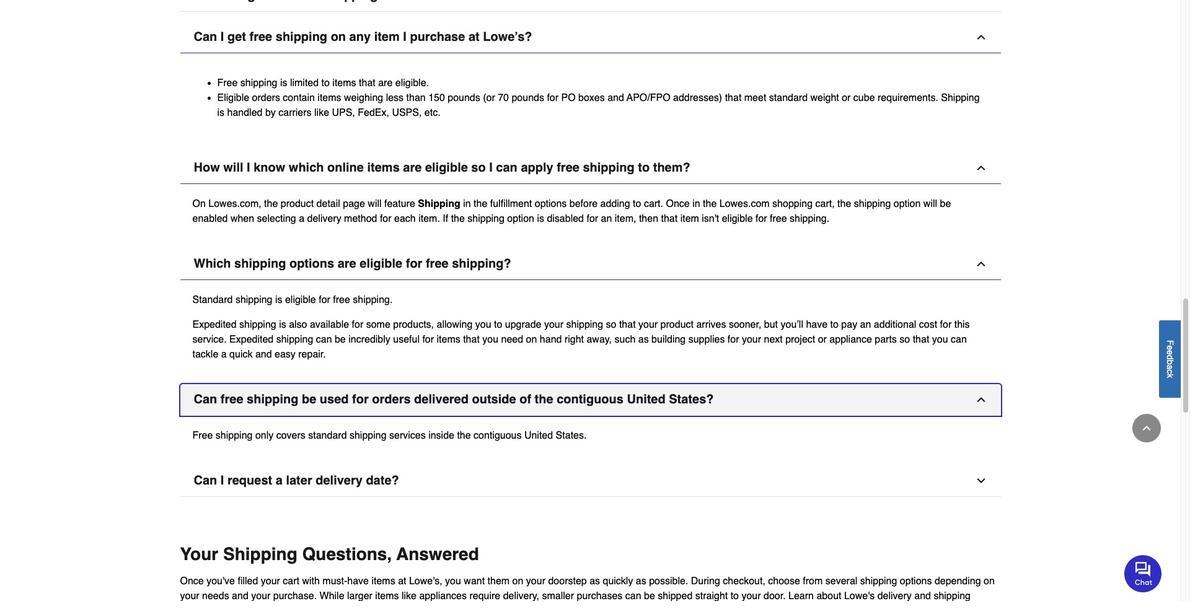Task type: vqa. For each thing, say whether or not it's contained in the screenshot.
Choose Options button
no



Task type: locate. For each thing, give the bounding box(es) containing it.
2 horizontal spatial will
[[924, 198, 937, 209]]

can down tackle
[[194, 392, 217, 407]]

delivered
[[414, 392, 469, 407]]

1 vertical spatial contiguous
[[474, 430, 522, 441]]

product up building
[[661, 319, 694, 330]]

f e e d b a c k button
[[1159, 320, 1181, 398]]

the right cart,
[[838, 198, 851, 209]]

0 horizontal spatial pounds
[[448, 92, 480, 103]]

0 vertical spatial once
[[666, 198, 690, 209]]

1 vertical spatial an
[[860, 319, 871, 330]]

options inside "which shipping options are eligible for free shipping?" 'button'
[[289, 257, 334, 271]]

0 vertical spatial contiguous
[[557, 392, 624, 407]]

for left po
[[547, 92, 559, 103]]

larger
[[347, 591, 372, 601]]

with
[[302, 576, 320, 587]]

0 vertical spatial free
[[217, 77, 238, 89]]

0 vertical spatial product
[[281, 198, 314, 209]]

2 in from the left
[[693, 198, 700, 209]]

2 vertical spatial delivery
[[878, 591, 912, 601]]

1 horizontal spatial at
[[469, 30, 480, 44]]

cart,
[[815, 198, 835, 209]]

standard inside free shipping is limited to items that are eligible. eligible orders contain items weighing less than 150 pounds (or 70 pounds for po boxes and apo/fpo addresses) that meet standard weight or cube requirements. shipping is handled by carriers like ups, fedex, usps, etc.
[[769, 92, 808, 103]]

(or
[[483, 92, 495, 103]]

such
[[615, 334, 636, 345]]

for inside 'button'
[[406, 257, 422, 271]]

to inside once you've filled your cart with must-have items at lowe's, you want them on your doorstep as quickly as possible. during checkout, choose from several shipping options depending on your needs and your purchase. while larger items like appliances require delivery, smaller purchases can be shipped straight to your door. learn about lowe's delivery and shippin
[[731, 591, 739, 601]]

0 horizontal spatial like
[[314, 107, 329, 118]]

1 vertical spatial chevron up image
[[975, 258, 987, 270]]

1 horizontal spatial product
[[661, 319, 694, 330]]

2 vertical spatial chevron up image
[[1141, 422, 1153, 435]]

0 horizontal spatial are
[[338, 257, 356, 271]]

request
[[227, 474, 272, 488]]

items right online at the top left
[[367, 160, 400, 175]]

1 horizontal spatial once
[[666, 198, 690, 209]]

can inside "button"
[[194, 474, 217, 488]]

online
[[327, 160, 364, 175]]

as inside the expedited shipping is also available for some products, allowing you to upgrade your shipping so that your product arrives sooner, but you'll have to pay an additional cost for this service. expedited shipping can be incredibly useful for items that you need on hand right away, such as building supplies for your next project or appliance parts so that you can tackle a quick and easy repair.
[[638, 334, 649, 345]]

0 horizontal spatial an
[[601, 213, 612, 224]]

united left states.
[[524, 430, 553, 441]]

0 vertical spatial like
[[314, 107, 329, 118]]

shipping down also
[[276, 334, 313, 345]]

items up larger
[[372, 576, 395, 587]]

chevron down image
[[975, 475, 987, 487]]

0 horizontal spatial options
[[289, 257, 334, 271]]

chevron up image for can i get free shipping on any item i purchase at lowe's?
[[975, 31, 987, 43]]

or inside the expedited shipping is also available for some products, allowing you to upgrade your shipping so that your product arrives sooner, but you'll have to pay an additional cost for this service. expedited shipping can be incredibly useful for items that you need on hand right away, such as building supplies for your next project or appliance parts so that you can tackle a quick and easy repair.
[[818, 334, 827, 345]]

1 vertical spatial once
[[180, 576, 204, 587]]

1 vertical spatial delivery
[[316, 474, 363, 488]]

shipping right cart,
[[854, 198, 891, 209]]

1 vertical spatial product
[[661, 319, 694, 330]]

limited
[[290, 77, 319, 89]]

at left lowe's,
[[398, 576, 406, 587]]

an down adding
[[601, 213, 612, 224]]

in the fulfillment options before adding to cart. once in the lowes.com shopping cart, the shipping option will be enabled when selecting a delivery method for each item. if the shipping option is disabled for an item, then that item isn't eligible for free shipping.
[[192, 198, 951, 224]]

you up appliances
[[445, 576, 461, 587]]

options up standard shipping is eligible for free shipping.
[[289, 257, 334, 271]]

1 horizontal spatial united
[[627, 392, 666, 407]]

states.
[[556, 430, 587, 441]]

that left meet at the top right
[[725, 92, 742, 103]]

can i request a later delivery date?
[[194, 474, 399, 488]]

options up disabled at the left of page
[[535, 198, 567, 209]]

contiguous
[[557, 392, 624, 407], [474, 430, 522, 441]]

orders up free shipping only covers standard shipping services inside the contiguous united states.
[[372, 392, 411, 407]]

eligible.
[[395, 77, 429, 89]]

is for that
[[280, 77, 287, 89]]

the inside button
[[535, 392, 553, 407]]

1 horizontal spatial like
[[402, 591, 417, 601]]

0 horizontal spatial option
[[507, 213, 534, 224]]

1 horizontal spatial contiguous
[[557, 392, 624, 407]]

is inside in the fulfillment options before adding to cart. once in the lowes.com shopping cart, the shipping option will be enabled when selecting a delivery method for each item. if the shipping option is disabled for an item, then that item isn't eligible for free shipping.
[[537, 213, 544, 224]]

1 vertical spatial are
[[403, 160, 422, 175]]

1 vertical spatial expedited
[[229, 334, 274, 345]]

1 horizontal spatial shipping.
[[790, 213, 830, 224]]

parts
[[875, 334, 897, 345]]

0 vertical spatial have
[[806, 319, 828, 330]]

doorstep
[[548, 576, 587, 587]]

0 vertical spatial united
[[627, 392, 666, 407]]

purchase.
[[273, 591, 317, 601]]

united
[[627, 392, 666, 407], [524, 430, 553, 441]]

0 horizontal spatial have
[[347, 576, 369, 587]]

is inside the expedited shipping is also available for some products, allowing you to upgrade your shipping so that your product arrives sooner, but you'll have to pay an additional cost for this service. expedited shipping can be incredibly useful for items that you need on hand right away, such as building supplies for your next project or appliance parts so that you can tackle a quick and easy repair.
[[279, 319, 286, 330]]

once up needs
[[180, 576, 204, 587]]

1 vertical spatial shipping
[[418, 198, 460, 209]]

to down checkout,
[[731, 591, 739, 601]]

product up the selecting
[[281, 198, 314, 209]]

in down how will i know which online items are eligible so i can apply free shipping to them?
[[463, 198, 471, 209]]

free inside free shipping is limited to items that are eligible. eligible orders contain items weighing less than 150 pounds (or 70 pounds for po boxes and apo/fpo addresses) that meet standard weight or cube requirements. shipping is handled by carriers like ups, fedex, usps, etc.
[[217, 77, 238, 89]]

are up less in the top of the page
[[378, 77, 393, 89]]

0 vertical spatial chevron up image
[[975, 31, 987, 43]]

for inside free shipping is limited to items that are eligible. eligible orders contain items weighing less than 150 pounds (or 70 pounds for po boxes and apo/fpo addresses) that meet standard weight or cube requirements. shipping is handled by carriers like ups, fedex, usps, etc.
[[547, 92, 559, 103]]

and inside free shipping is limited to items that are eligible. eligible orders contain items weighing less than 150 pounds (or 70 pounds for po boxes and apo/fpo addresses) that meet standard weight or cube requirements. shipping is handled by carriers like ups, fedex, usps, etc.
[[608, 92, 624, 103]]

0 vertical spatial can
[[194, 30, 217, 44]]

can left get
[[194, 30, 217, 44]]

i left request
[[221, 474, 224, 488]]

0 horizontal spatial at
[[398, 576, 406, 587]]

1 vertical spatial or
[[818, 334, 827, 345]]

1 horizontal spatial have
[[806, 319, 828, 330]]

1 vertical spatial chevron up image
[[975, 394, 987, 406]]

shipping up adding
[[583, 160, 635, 175]]

get
[[227, 30, 246, 44]]

delivery inside once you've filled your cart with must-have items at lowe's, you want them on your doorstep as quickly as possible. during checkout, choose from several shipping options depending on your needs and your purchase. while larger items like appliances require delivery, smaller purchases can be shipped straight to your door. learn about lowe's delivery and shippin
[[878, 591, 912, 601]]

on down upgrade
[[526, 334, 537, 345]]

2 horizontal spatial so
[[900, 334, 910, 345]]

0 vertical spatial are
[[378, 77, 393, 89]]

2 vertical spatial are
[[338, 257, 356, 271]]

3 can from the top
[[194, 474, 217, 488]]

will
[[223, 160, 243, 175], [368, 198, 382, 209], [924, 198, 937, 209]]

for down each
[[406, 257, 422, 271]]

shipping
[[941, 92, 980, 103], [418, 198, 460, 209], [223, 544, 297, 564]]

can
[[496, 160, 518, 175], [316, 334, 332, 345], [951, 334, 967, 345], [625, 591, 641, 601]]

is left disabled at the left of page
[[537, 213, 544, 224]]

1 vertical spatial can
[[194, 392, 217, 407]]

an inside in the fulfillment options before adding to cart. once in the lowes.com shopping cart, the shipping option will be enabled when selecting a delivery method for each item. if the shipping option is disabled for an item, then that item isn't eligible for free shipping.
[[601, 213, 612, 224]]

to
[[321, 77, 330, 89], [638, 160, 650, 175], [633, 198, 641, 209], [494, 319, 502, 330], [830, 319, 839, 330], [731, 591, 739, 601]]

also
[[289, 319, 307, 330]]

0 vertical spatial delivery
[[307, 213, 341, 224]]

2 horizontal spatial options
[[900, 576, 932, 587]]

0 horizontal spatial product
[[281, 198, 314, 209]]

service.
[[192, 334, 227, 345]]

delivery right 'later'
[[316, 474, 363, 488]]

so down additional
[[900, 334, 910, 345]]

the
[[264, 198, 278, 209], [474, 198, 487, 209], [703, 198, 717, 209], [838, 198, 851, 209], [451, 213, 465, 224], [535, 392, 553, 407], [457, 430, 471, 441]]

fedex,
[[358, 107, 389, 118]]

once inside once you've filled your cart with must-have items at lowe's, you want them on your doorstep as quickly as possible. during checkout, choose from several shipping options depending on your needs and your purchase. while larger items like appliances require delivery, smaller purchases can be shipped straight to your door. learn about lowe's delivery and shippin
[[180, 576, 204, 587]]

1 horizontal spatial so
[[606, 319, 616, 330]]

can i request a later delivery date? button
[[180, 465, 1001, 497]]

shipping. up "some"
[[353, 294, 393, 306]]

0 horizontal spatial free
[[192, 430, 213, 441]]

have
[[806, 319, 828, 330], [347, 576, 369, 587]]

options left depending
[[900, 576, 932, 587]]

ups,
[[332, 107, 355, 118]]

1 vertical spatial option
[[507, 213, 534, 224]]

have up project
[[806, 319, 828, 330]]

to left cart. on the right
[[633, 198, 641, 209]]

1 horizontal spatial free
[[217, 77, 238, 89]]

1 horizontal spatial an
[[860, 319, 871, 330]]

options
[[535, 198, 567, 209], [289, 257, 334, 271], [900, 576, 932, 587]]

1 horizontal spatial are
[[378, 77, 393, 89]]

lowes.com
[[720, 198, 770, 209]]

so left apply
[[471, 160, 486, 175]]

i
[[221, 30, 224, 44], [403, 30, 407, 44], [247, 160, 250, 175], [489, 160, 493, 175], [221, 474, 224, 488]]

0 horizontal spatial shipping.
[[353, 294, 393, 306]]

shipping up filled
[[223, 544, 297, 564]]

chevron up image inside how will i know which online items are eligible so i can apply free shipping to them? button
[[975, 162, 987, 174]]

0 horizontal spatial contiguous
[[474, 430, 522, 441]]

1 horizontal spatial orders
[[372, 392, 411, 407]]

2 horizontal spatial are
[[403, 160, 422, 175]]

2 vertical spatial so
[[900, 334, 910, 345]]

your down sooner,
[[742, 334, 761, 345]]

when
[[231, 213, 254, 224]]

item right any
[[374, 30, 400, 44]]

this
[[954, 319, 970, 330]]

1 can from the top
[[194, 30, 217, 44]]

free shipping only covers standard shipping services inside the contiguous united states.
[[192, 430, 587, 441]]

1 vertical spatial at
[[398, 576, 406, 587]]

hand
[[540, 334, 562, 345]]

and inside the expedited shipping is also available for some products, allowing you to upgrade your shipping so that your product arrives sooner, but you'll have to pay an additional cost for this service. expedited shipping can be incredibly useful for items that you need on hand right away, such as building supplies for your next project or appliance parts so that you can tackle a quick and easy repair.
[[255, 349, 272, 360]]

are inside free shipping is limited to items that are eligible. eligible orders contain items weighing less than 150 pounds (or 70 pounds for po boxes and apo/fpo addresses) that meet standard weight or cube requirements. shipping is handled by carriers like ups, fedex, usps, etc.
[[378, 77, 393, 89]]

1 vertical spatial standard
[[308, 430, 347, 441]]

is
[[280, 77, 287, 89], [217, 107, 224, 118], [537, 213, 544, 224], [275, 294, 282, 306], [279, 319, 286, 330]]

pounds left (or
[[448, 92, 480, 103]]

lowe's,
[[409, 576, 442, 587]]

1 horizontal spatial options
[[535, 198, 567, 209]]

filled
[[238, 576, 258, 587]]

learn
[[789, 591, 814, 601]]

cart.
[[644, 198, 663, 209]]

etc.
[[425, 107, 441, 118]]

is left also
[[279, 319, 286, 330]]

i left know
[[247, 160, 250, 175]]

for up incredibly
[[352, 319, 363, 330]]

eligible inside in the fulfillment options before adding to cart. once in the lowes.com shopping cart, the shipping option will be enabled when selecting a delivery method for each item. if the shipping option is disabled for an item, then that item isn't eligible for free shipping.
[[722, 213, 753, 224]]

0 horizontal spatial united
[[524, 430, 553, 441]]

shipping inside once you've filled your cart with must-have items at lowe's, you want them on your doorstep as quickly as possible. during checkout, choose from several shipping options depending on your needs and your purchase. while larger items like appliances require delivery, smaller purchases can be shipped straight to your door. learn about lowe's delivery and shippin
[[860, 576, 897, 587]]

1 vertical spatial free
[[192, 430, 213, 441]]

united inside button
[[627, 392, 666, 407]]

1 vertical spatial options
[[289, 257, 334, 271]]

standard
[[192, 294, 233, 306]]

free left shipping? at the top of page
[[426, 257, 449, 271]]

item inside in the fulfillment options before adding to cart. once in the lowes.com shopping cart, the shipping option will be enabled when selecting a delivery method for each item. if the shipping option is disabled for an item, then that item isn't eligible for free shipping.
[[680, 213, 699, 224]]

0 vertical spatial standard
[[769, 92, 808, 103]]

several
[[826, 576, 858, 587]]

1 horizontal spatial standard
[[769, 92, 808, 103]]

which
[[289, 160, 324, 175]]

chevron up image inside 'can i get free shipping on any item i purchase at lowe's?' button
[[975, 31, 987, 43]]

product
[[281, 198, 314, 209], [661, 319, 694, 330]]

orders
[[252, 92, 280, 103], [372, 392, 411, 407]]

can for can free shipping be used for orders delivered outside of the contiguous united states?
[[194, 392, 217, 407]]

for down before
[[587, 213, 598, 224]]

2 vertical spatial shipping
[[223, 544, 297, 564]]

1 horizontal spatial in
[[693, 198, 700, 209]]

be inside once you've filled your cart with must-have items at lowe's, you want them on your doorstep as quickly as possible. during checkout, choose from several shipping options depending on your needs and your purchase. while larger items like appliances require delivery, smaller purchases can be shipped straight to your door. learn about lowe's delivery and shippin
[[644, 591, 655, 601]]

are down method
[[338, 257, 356, 271]]

2 can from the top
[[194, 392, 217, 407]]

for left each
[[380, 213, 392, 224]]

2 horizontal spatial shipping
[[941, 92, 980, 103]]

can for can i get free shipping on any item i purchase at lowe's?
[[194, 30, 217, 44]]

1 vertical spatial united
[[524, 430, 553, 441]]

at inside once you've filled your cart with must-have items at lowe's, you want them on your doorstep as quickly as possible. during checkout, choose from several shipping options depending on your needs and your purchase. while larger items like appliances require delivery, smaller purchases can be shipped straight to your door. learn about lowe's delivery and shippin
[[398, 576, 406, 587]]

appliances
[[419, 591, 467, 601]]

2 chevron up image from the top
[[975, 394, 987, 406]]

united left states?
[[627, 392, 666, 407]]

carriers
[[278, 107, 312, 118]]

how will i know which online items are eligible so i can apply free shipping to them? button
[[180, 152, 1001, 184]]

an inside the expedited shipping is also available for some products, allowing you to upgrade your shipping so that your product arrives sooner, but you'll have to pay an additional cost for this service. expedited shipping can be incredibly useful for items that you need on hand right away, such as building supplies for your next project or appliance parts so that you can tackle a quick and easy repair.
[[860, 319, 871, 330]]

eligible down lowes.com
[[722, 213, 753, 224]]

you
[[475, 319, 491, 330], [482, 334, 498, 345], [932, 334, 948, 345], [445, 576, 461, 587]]

chevron up image
[[975, 31, 987, 43], [975, 258, 987, 270], [1141, 422, 1153, 435]]

1 horizontal spatial item
[[680, 213, 699, 224]]

which shipping options are eligible for free shipping?
[[194, 257, 511, 271]]

delivery inside "button"
[[316, 474, 363, 488]]

weight
[[811, 92, 839, 103]]

eligible inside button
[[425, 160, 468, 175]]

0 horizontal spatial standard
[[308, 430, 347, 441]]

that right the then
[[661, 213, 678, 224]]

1 vertical spatial have
[[347, 576, 369, 587]]

delivery right 'lowe's'
[[878, 591, 912, 601]]

1 vertical spatial shipping.
[[353, 294, 393, 306]]

how will i know which online items are eligible so i can apply free shipping to them?
[[194, 160, 690, 175]]

shipping up only
[[247, 392, 298, 407]]

2 vertical spatial options
[[900, 576, 932, 587]]

0 vertical spatial item
[[374, 30, 400, 44]]

0 horizontal spatial or
[[818, 334, 827, 345]]

e up d
[[1165, 345, 1175, 350]]

shipping. down cart,
[[790, 213, 830, 224]]

free inside in the fulfillment options before adding to cart. once in the lowes.com shopping cart, the shipping option will be enabled when selecting a delivery method for each item. if the shipping option is disabled for an item, then that item isn't eligible for free shipping.
[[770, 213, 787, 224]]

1 vertical spatial item
[[680, 213, 699, 224]]

can inside once you've filled your cart with must-have items at lowe's, you want them on your doorstep as quickly as possible. during checkout, choose from several shipping options depending on your needs and your purchase. while larger items like appliances require delivery, smaller purchases can be shipped straight to your door. learn about lowe's delivery and shippin
[[625, 591, 641, 601]]

1 horizontal spatial shipping
[[418, 198, 460, 209]]

is up easy
[[275, 294, 282, 306]]

later
[[286, 474, 312, 488]]

handled
[[227, 107, 262, 118]]

0 vertical spatial chevron up image
[[975, 162, 987, 174]]

chevron up image for which shipping options are eligible for free shipping?
[[975, 258, 987, 270]]

chevron up image inside can free shipping be used for orders delivered outside of the contiguous united states? button
[[975, 394, 987, 406]]

0 vertical spatial at
[[469, 30, 480, 44]]

standard
[[769, 92, 808, 103], [308, 430, 347, 441]]

are inside button
[[403, 160, 422, 175]]

options inside once you've filled your cart with must-have items at lowe's, you want them on your doorstep as quickly as possible. during checkout, choose from several shipping options depending on your needs and your purchase. while larger items like appliances require delivery, smaller purchases can be shipped straight to your door. learn about lowe's delivery and shippin
[[900, 576, 932, 587]]

states?
[[669, 392, 714, 407]]

for right used
[[352, 392, 369, 407]]

expedited up service.
[[192, 319, 237, 330]]

1 horizontal spatial pounds
[[512, 92, 544, 103]]

then
[[639, 213, 658, 224]]

on left any
[[331, 30, 346, 44]]

disabled
[[547, 213, 584, 224]]

1 vertical spatial orders
[[372, 392, 411, 407]]

is for shipping.
[[275, 294, 282, 306]]

are for eligible
[[403, 160, 422, 175]]

know
[[254, 160, 285, 175]]

chevron up image for can free shipping be used for orders delivered outside of the contiguous united states?
[[975, 394, 987, 406]]

1 horizontal spatial option
[[894, 198, 921, 209]]

0 horizontal spatial in
[[463, 198, 471, 209]]

for up available
[[319, 294, 330, 306]]

you right allowing
[[475, 319, 491, 330]]

you left need
[[482, 334, 498, 345]]

standard right meet at the top right
[[769, 92, 808, 103]]

eligible
[[425, 160, 468, 175], [722, 213, 753, 224], [360, 257, 402, 271], [285, 294, 316, 306]]

item inside button
[[374, 30, 400, 44]]

your left needs
[[180, 591, 199, 601]]

your shipping questions, answered
[[180, 544, 479, 564]]

chevron up image inside "which shipping options are eligible for free shipping?" 'button'
[[975, 258, 987, 270]]

like left ups,
[[314, 107, 329, 118]]

k
[[1165, 374, 1175, 378]]

a right the selecting
[[299, 213, 304, 224]]

0 horizontal spatial will
[[223, 160, 243, 175]]

and
[[608, 92, 624, 103], [255, 349, 272, 360], [232, 591, 248, 601], [914, 591, 931, 601]]

0 horizontal spatial item
[[374, 30, 400, 44]]

available
[[310, 319, 349, 330]]

0 vertical spatial option
[[894, 198, 921, 209]]

delivery inside in the fulfillment options before adding to cart. once in the lowes.com shopping cart, the shipping option will be enabled when selecting a delivery method for each item. if the shipping option is disabled for an item, then that item isn't eligible for free shipping.
[[307, 213, 341, 224]]

1 vertical spatial like
[[402, 591, 417, 601]]

in right cart. on the right
[[693, 198, 700, 209]]

e up the 'b'
[[1165, 350, 1175, 355]]

outside
[[472, 392, 516, 407]]

an right pay
[[860, 319, 871, 330]]

your down filled
[[251, 591, 271, 601]]

to inside in the fulfillment options before adding to cart. once in the lowes.com shopping cart, the shipping option will be enabled when selecting a delivery method for each item. if the shipping option is disabled for an item, then that item isn't eligible for free shipping.
[[633, 198, 641, 209]]

want
[[464, 576, 485, 587]]

0 horizontal spatial so
[[471, 160, 486, 175]]

0 horizontal spatial once
[[180, 576, 204, 587]]

pay
[[841, 319, 857, 330]]

0 vertical spatial so
[[471, 160, 486, 175]]

are for eligible.
[[378, 77, 393, 89]]

a inside the expedited shipping is also available for some products, allowing you to upgrade your shipping so that your product arrives sooner, but you'll have to pay an additional cost for this service. expedited shipping can be incredibly useful for items that you need on hand right away, such as building supplies for your next project or appliance parts so that you can tackle a quick and easy repair.
[[221, 349, 227, 360]]

1 horizontal spatial or
[[842, 92, 851, 103]]

so inside button
[[471, 160, 486, 175]]

0 horizontal spatial orders
[[252, 92, 280, 103]]

can i get free shipping on any item i purchase at lowe's? button
[[180, 22, 1001, 53]]

project
[[786, 334, 815, 345]]

0 horizontal spatial shipping
[[223, 544, 297, 564]]

2 vertical spatial can
[[194, 474, 217, 488]]

0 vertical spatial an
[[601, 213, 612, 224]]

can left request
[[194, 474, 217, 488]]

on inside the expedited shipping is also available for some products, allowing you to upgrade your shipping so that your product arrives sooner, but you'll have to pay an additional cost for this service. expedited shipping can be incredibly useful for items that you need on hand right away, such as building supplies for your next project or appliance parts so that you can tackle a quick and easy repair.
[[526, 334, 537, 345]]

0 vertical spatial shipping
[[941, 92, 980, 103]]

chevron up image
[[975, 162, 987, 174], [975, 394, 987, 406]]

1 chevron up image from the top
[[975, 162, 987, 174]]

so up away,
[[606, 319, 616, 330]]

products,
[[393, 319, 434, 330]]



Task type: describe. For each thing, give the bounding box(es) containing it.
isn't
[[702, 213, 719, 224]]

shopping
[[772, 198, 813, 209]]

door.
[[764, 591, 786, 601]]

are inside 'button'
[[338, 257, 356, 271]]

on right depending
[[984, 576, 995, 587]]

covers
[[276, 430, 305, 441]]

for down sooner,
[[728, 334, 739, 345]]

1 in from the left
[[463, 198, 471, 209]]

your down checkout,
[[742, 591, 761, 601]]

some
[[366, 319, 390, 330]]

about
[[817, 591, 841, 601]]

of
[[520, 392, 531, 407]]

by
[[265, 107, 276, 118]]

from
[[803, 576, 823, 587]]

on inside 'can i get free shipping on any item i purchase at lowe's?' button
[[331, 30, 346, 44]]

have inside the expedited shipping is also available for some products, allowing you to upgrade your shipping so that your product arrives sooner, but you'll have to pay an additional cost for this service. expedited shipping can be incredibly useful for items that you need on hand right away, such as building supplies for your next project or appliance parts so that you can tackle a quick and easy repair.
[[806, 319, 828, 330]]

d
[[1165, 355, 1175, 360]]

needs
[[202, 591, 229, 601]]

shipped
[[658, 591, 693, 601]]

free shipping is limited to items that are eligible. eligible orders contain items weighing less than 150 pounds (or 70 pounds for po boxes and apo/fpo addresses) that meet standard weight or cube requirements. shipping is handled by carriers like ups, fedex, usps, etc.
[[217, 77, 980, 118]]

can for can i request a later delivery date?
[[194, 474, 217, 488]]

once inside in the fulfillment options before adding to cart. once in the lowes.com shopping cart, the shipping option will be enabled when selecting a delivery method for each item. if the shipping option is disabled for an item, then that item isn't eligible for free shipping.
[[666, 198, 690, 209]]

can inside button
[[496, 160, 518, 175]]

cost
[[919, 319, 937, 330]]

chevron up image for how will i know which online items are eligible so i can apply free shipping to them?
[[975, 162, 987, 174]]

or inside free shipping is limited to items that are eligible. eligible orders contain items weighing less than 150 pounds (or 70 pounds for po boxes and apo/fpo addresses) that meet standard weight or cube requirements. shipping is handled by carriers like ups, fedex, usps, etc.
[[842, 92, 851, 103]]

your
[[180, 544, 218, 564]]

that down cost
[[913, 334, 929, 345]]

can free shipping be used for orders delivered outside of the contiguous united states?
[[194, 392, 714, 407]]

your up delivery, at the left
[[526, 576, 546, 587]]

your left cart
[[261, 576, 280, 587]]

you've
[[207, 576, 235, 587]]

item.
[[419, 213, 440, 224]]

f e e d b a c k
[[1165, 340, 1175, 378]]

the right if
[[451, 213, 465, 224]]

a inside in the fulfillment options before adding to cart. once in the lowes.com shopping cart, the shipping option will be enabled when selecting a delivery method for each item. if the shipping option is disabled for an item, then that item isn't eligible for free shipping.
[[299, 213, 304, 224]]

shipping. inside in the fulfillment options before adding to cart. once in the lowes.com shopping cart, the shipping option will be enabled when selecting a delivery method for each item. if the shipping option is disabled for an item, then that item isn't eligible for free shipping.
[[790, 213, 830, 224]]

adding
[[600, 198, 630, 209]]

inside
[[428, 430, 454, 441]]

the left fulfillment
[[474, 198, 487, 209]]

weighing
[[344, 92, 383, 103]]

free for free shipping only covers standard shipping services inside the contiguous united states.
[[192, 430, 213, 441]]

next
[[764, 334, 783, 345]]

i up fulfillment
[[489, 160, 493, 175]]

orders inside free shipping is limited to items that are eligible. eligible orders contain items weighing less than 150 pounds (or 70 pounds for po boxes and apo/fpo addresses) that meet standard weight or cube requirements. shipping is handled by carriers like ups, fedex, usps, etc.
[[252, 92, 280, 103]]

as up the purchases
[[590, 576, 600, 587]]

2 e from the top
[[1165, 350, 1175, 355]]

which
[[194, 257, 231, 271]]

shipping up quick
[[239, 319, 276, 330]]

possible.
[[649, 576, 688, 587]]

if
[[443, 213, 448, 224]]

for left this
[[940, 319, 952, 330]]

that up such
[[619, 319, 636, 330]]

item,
[[615, 213, 636, 224]]

fulfillment
[[490, 198, 532, 209]]

items up weighing
[[332, 77, 356, 89]]

shipping inside 'button'
[[234, 257, 286, 271]]

chat invite button image
[[1124, 555, 1162, 592]]

items inside button
[[367, 160, 400, 175]]

1 horizontal spatial will
[[368, 198, 382, 209]]

shipping down fulfillment
[[468, 213, 505, 224]]

can down this
[[951, 334, 967, 345]]

items right larger
[[375, 591, 399, 601]]

free up available
[[333, 294, 350, 306]]

to up need
[[494, 319, 502, 330]]

can i get free shipping on any item i purchase at lowe's?
[[194, 30, 532, 44]]

on lowes.com, the product detail page will feature shipping
[[192, 198, 460, 209]]

items inside the expedited shipping is also available for some products, allowing you to upgrade your shipping so that your product arrives sooner, but you'll have to pay an additional cost for this service. expedited shipping can be incredibly useful for items that you need on hand right away, such as building supplies for your next project or appliance parts so that you can tackle a quick and easy repair.
[[437, 334, 460, 345]]

cart
[[283, 576, 299, 587]]

free right get
[[250, 30, 272, 44]]

a inside f e e d b a c k button
[[1165, 364, 1175, 369]]

expedited shipping is also available for some products, allowing you to upgrade your shipping so that your product arrives sooner, but you'll have to pay an additional cost for this service. expedited shipping can be incredibly useful for items that you need on hand right away, such as building supplies for your next project or appliance parts so that you can tackle a quick and easy repair.
[[192, 319, 970, 360]]

to left pay
[[830, 319, 839, 330]]

your up building
[[639, 319, 658, 330]]

you'll
[[781, 319, 803, 330]]

date?
[[366, 474, 399, 488]]

eligible inside 'button'
[[360, 257, 402, 271]]

the up isn't
[[703, 198, 717, 209]]

will inside in the fulfillment options before adding to cart. once in the lowes.com shopping cart, the shipping option will be enabled when selecting a delivery method for each item. if the shipping option is disabled for an item, then that item isn't eligible for free shipping.
[[924, 198, 937, 209]]

for down products,
[[422, 334, 434, 345]]

a inside the can i request a later delivery date? "button"
[[276, 474, 283, 488]]

used
[[320, 392, 349, 407]]

scroll to top element
[[1133, 414, 1161, 443]]

apo/fpo
[[627, 92, 670, 103]]

to inside button
[[638, 160, 650, 175]]

once you've filled your cart with must-have items at lowe's, you want them on your doorstep as quickly as possible. during checkout, choose from several shipping options depending on your needs and your purchase. while larger items like appliances require delivery, smaller purchases can be shipped straight to your door. learn about lowe's delivery and shippin
[[180, 576, 995, 601]]

shipping left only
[[216, 430, 253, 441]]

0 vertical spatial expedited
[[192, 319, 237, 330]]

i left purchase
[[403, 30, 407, 44]]

purchases
[[577, 591, 623, 601]]

that up weighing
[[359, 77, 375, 89]]

allowing
[[437, 319, 473, 330]]

supplies
[[689, 334, 725, 345]]

you inside once you've filled your cart with must-have items at lowe's, you want them on your doorstep as quickly as possible. during checkout, choose from several shipping options depending on your needs and your purchase. while larger items like appliances require delivery, smaller purchases can be shipped straight to your door. learn about lowe's delivery and shippin
[[445, 576, 461, 587]]

1 pounds from the left
[[448, 92, 480, 103]]

you down cost
[[932, 334, 948, 345]]

be inside the expedited shipping is also available for some products, allowing you to upgrade your shipping so that your product arrives sooner, but you'll have to pay an additional cost for this service. expedited shipping can be incredibly useful for items that you need on hand right away, such as building supplies for your next project or appliance parts so that you can tackle a quick and easy repair.
[[335, 334, 346, 345]]

any
[[349, 30, 371, 44]]

orders inside can free shipping be used for orders delivered outside of the contiguous united states? button
[[372, 392, 411, 407]]

need
[[501, 334, 523, 345]]

depending
[[935, 576, 981, 587]]

boxes
[[578, 92, 605, 103]]

apply
[[521, 160, 553, 175]]

lowe's
[[844, 591, 875, 601]]

that down allowing
[[463, 334, 480, 345]]

on
[[192, 198, 206, 209]]

shipping up right
[[566, 319, 603, 330]]

the right inside
[[457, 430, 471, 441]]

questions,
[[302, 544, 392, 564]]

additional
[[874, 319, 916, 330]]

detail
[[317, 198, 340, 209]]

incredibly
[[349, 334, 390, 345]]

them?
[[653, 160, 690, 175]]

but
[[764, 319, 778, 330]]

that inside in the fulfillment options before adding to cart. once in the lowes.com shopping cart, the shipping option will be enabled when selecting a delivery method for each item. if the shipping option is disabled for an item, then that item isn't eligible for free shipping.
[[661, 213, 678, 224]]

shipping?
[[452, 257, 511, 271]]

them
[[488, 576, 510, 587]]

shipping right standard
[[235, 294, 272, 306]]

while
[[320, 591, 344, 601]]

your up hand
[[544, 319, 564, 330]]

straight
[[695, 591, 728, 601]]

lowe's?
[[483, 30, 532, 44]]

free inside 'button'
[[426, 257, 449, 271]]

shipping inside free shipping is limited to items that are eligible. eligible orders contain items weighing less than 150 pounds (or 70 pounds for po boxes and apo/fpo addresses) that meet standard weight or cube requirements. shipping is handled by carriers like ups, fedex, usps, etc.
[[941, 92, 980, 103]]

options inside in the fulfillment options before adding to cart. once in the lowes.com shopping cart, the shipping option will be enabled when selecting a delivery method for each item. if the shipping option is disabled for an item, then that item isn't eligible for free shipping.
[[535, 198, 567, 209]]

require
[[470, 591, 500, 601]]

contiguous inside can free shipping be used for orders delivered outside of the contiguous united states? button
[[557, 392, 624, 407]]

cube
[[854, 92, 875, 103]]

chevron up image inside scroll to top element
[[1141, 422, 1153, 435]]

shipping left services
[[350, 430, 387, 441]]

for down lowes.com
[[756, 213, 767, 224]]

delivery,
[[503, 591, 539, 601]]

have inside once you've filled your cart with must-have items at lowe's, you want them on your doorstep as quickly as possible. during checkout, choose from several shipping options depending on your needs and your purchase. while larger items like appliances require delivery, smaller purchases can be shipped straight to your door. learn about lowe's delivery and shippin
[[347, 576, 369, 587]]

will inside button
[[223, 160, 243, 175]]

be inside button
[[302, 392, 316, 407]]

is for some
[[279, 319, 286, 330]]

i inside "button"
[[221, 474, 224, 488]]

1 vertical spatial so
[[606, 319, 616, 330]]

for inside button
[[352, 392, 369, 407]]

items up ups,
[[318, 92, 341, 103]]

free for free shipping is limited to items that are eligible. eligible orders contain items weighing less than 150 pounds (or 70 pounds for po boxes and apo/fpo addresses) that meet standard weight or cube requirements. shipping is handled by carriers like ups, fedex, usps, etc.
[[217, 77, 238, 89]]

can down available
[[316, 334, 332, 345]]

each
[[394, 213, 416, 224]]

choose
[[768, 576, 800, 587]]

like inside once you've filled your cart with must-have items at lowe's, you want them on your doorstep as quickly as possible. during checkout, choose from several shipping options depending on your needs and your purchase. while larger items like appliances require delivery, smaller purchases can be shipped straight to your door. learn about lowe's delivery and shippin
[[402, 591, 417, 601]]

i left get
[[221, 30, 224, 44]]

1 e from the top
[[1165, 345, 1175, 350]]

shipping up limited
[[276, 30, 327, 44]]

free down quick
[[221, 392, 243, 407]]

only
[[255, 430, 274, 441]]

at inside button
[[469, 30, 480, 44]]

method
[[344, 213, 377, 224]]

c
[[1165, 369, 1175, 374]]

on up delivery, at the left
[[512, 576, 523, 587]]

eligible up also
[[285, 294, 316, 306]]

contain
[[283, 92, 315, 103]]

easy
[[275, 349, 296, 360]]

150
[[428, 92, 445, 103]]

free right apply
[[557, 160, 580, 175]]

requirements.
[[878, 92, 938, 103]]

which shipping options are eligible for free shipping? button
[[180, 249, 1001, 280]]

as right quickly
[[636, 576, 646, 587]]

tackle
[[192, 349, 218, 360]]

building
[[652, 334, 686, 345]]

product inside the expedited shipping is also available for some products, allowing you to upgrade your shipping so that your product arrives sooner, but you'll have to pay an additional cost for this service. expedited shipping can be incredibly useful for items that you need on hand right away, such as building supplies for your next project or appliance parts so that you can tackle a quick and easy repair.
[[661, 319, 694, 330]]

shipping inside free shipping is limited to items that are eligible. eligible orders contain items weighing less than 150 pounds (or 70 pounds for po boxes and apo/fpo addresses) that meet standard weight or cube requirements. shipping is handled by carriers like ups, fedex, usps, etc.
[[240, 77, 277, 89]]

the up the selecting
[[264, 198, 278, 209]]

is down eligible
[[217, 107, 224, 118]]

2 pounds from the left
[[512, 92, 544, 103]]

to inside free shipping is limited to items that are eligible. eligible orders contain items weighing less than 150 pounds (or 70 pounds for po boxes and apo/fpo addresses) that meet standard weight or cube requirements. shipping is handled by carriers like ups, fedex, usps, etc.
[[321, 77, 330, 89]]

smaller
[[542, 591, 574, 601]]

quickly
[[603, 576, 633, 587]]

be inside in the fulfillment options before adding to cart. once in the lowes.com shopping cart, the shipping option will be enabled when selecting a delivery method for each item. if the shipping option is disabled for an item, then that item isn't eligible for free shipping.
[[940, 198, 951, 209]]

like inside free shipping is limited to items that are eligible. eligible orders contain items weighing less than 150 pounds (or 70 pounds for po boxes and apo/fpo addresses) that meet standard weight or cube requirements. shipping is handled by carriers like ups, fedex, usps, etc.
[[314, 107, 329, 118]]



